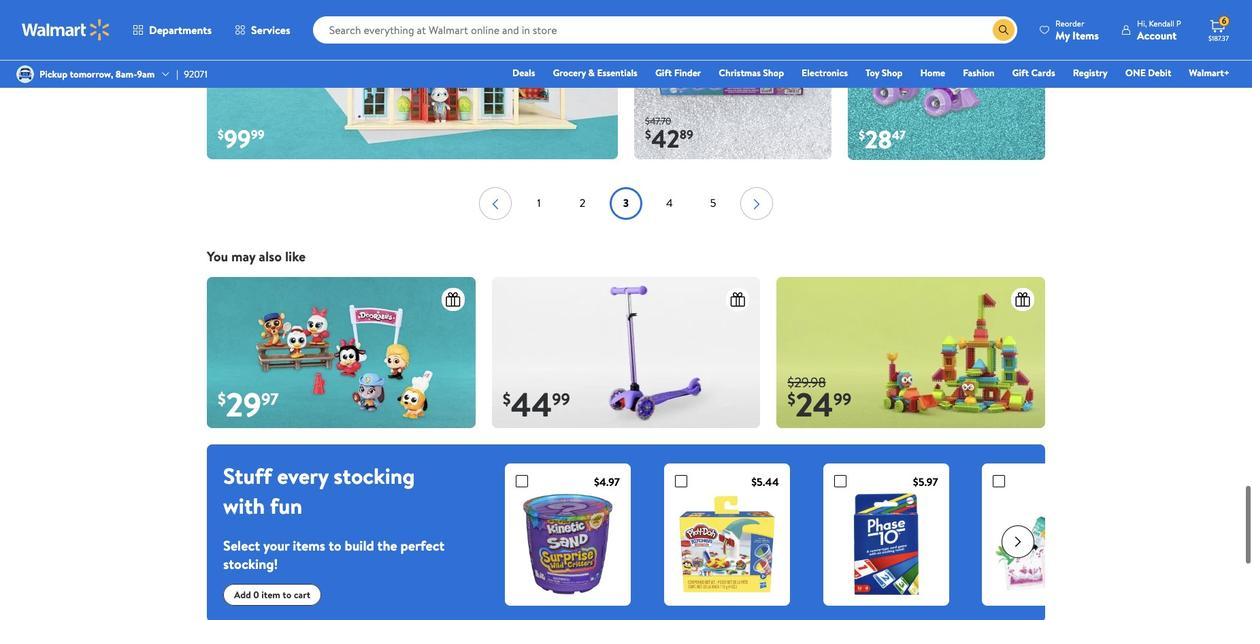Task type: locate. For each thing, give the bounding box(es) containing it.
$ inside "$47.70 $ 42 89"
[[645, 126, 651, 143]]

to inside button
[[283, 588, 292, 602]]

honey bee acres 15 inch tall buzzby farmhouse, 51 piece doll playset, ages 3+ image
[[207, 0, 618, 159]]

$ inside the "$ 29 97"
[[218, 387, 226, 411]]

to
[[329, 536, 341, 555], [283, 588, 292, 602]]

99 inside "$29.98 $ 24 99"
[[834, 387, 852, 411]]

phase 10 card game, family game for adults & kids, challenging & exciting rummy-style play $5.97 image
[[834, 491, 938, 595]]

select
[[223, 536, 260, 555]]

92071
[[184, 67, 208, 81]]

1 shop from the left
[[763, 66, 784, 80]]

to inside select your items to build the perfect stocking!
[[329, 536, 341, 555]]

registry
[[1073, 66, 1108, 80]]

$5.44
[[752, 475, 779, 489]]

29
[[226, 382, 261, 428]]

$ inside $ 99 99
[[218, 126, 224, 143]]

stuff every stocking with fun
[[223, 461, 415, 521]]

gift
[[655, 66, 672, 80], [1013, 66, 1029, 80]]

$ 44 99
[[503, 382, 570, 428]]

28
[[865, 123, 892, 157]]

1 horizontal spatial to
[[329, 536, 341, 555]]

add
[[234, 588, 251, 602]]

items
[[293, 536, 325, 555]]

2 shop from the left
[[882, 66, 903, 80]]

44
[[511, 382, 552, 428]]

2 link
[[566, 187, 599, 220]]

next page image
[[749, 194, 765, 215]]

best choice products kids mini kick scooter toy w/ light-up wheels and height adjustable t-bar - purple image
[[492, 277, 761, 428]]

$ for 44
[[503, 387, 511, 411]]

1 vertical spatial to
[[283, 588, 292, 602]]

christmas shop
[[719, 66, 784, 80]]

8am-
[[116, 67, 137, 81]]

6
[[1222, 15, 1227, 27]]

89
[[680, 126, 694, 143]]

$ 99 99
[[218, 122, 265, 156]]

0 horizontal spatial to
[[283, 588, 292, 602]]

one debit
[[1126, 66, 1172, 80]]

to for cart
[[283, 588, 292, 602]]

add 0 item to cart
[[234, 588, 311, 602]]

select your items to build the perfect stocking!
[[223, 536, 445, 573]]

0 horizontal spatial shop
[[763, 66, 784, 80]]

tomorrow,
[[70, 67, 113, 81]]

shop right christmas
[[763, 66, 784, 80]]

1 horizontal spatial shop
[[882, 66, 903, 80]]

gift left finder
[[655, 66, 672, 80]]

1 horizontal spatial gift
[[1013, 66, 1029, 80]]

$ inside "$ 28 47"
[[859, 127, 865, 144]]

gift cards
[[1013, 66, 1056, 80]]

0 horizontal spatial gift
[[655, 66, 672, 80]]

None checkbox
[[516, 475, 528, 487], [675, 475, 687, 487], [834, 475, 847, 487], [516, 475, 528, 487], [675, 475, 687, 487], [834, 475, 847, 487]]

build
[[345, 536, 374, 555]]

to left build
[[329, 536, 341, 555]]

essentials
[[597, 66, 638, 80]]

one debit link
[[1120, 65, 1178, 80]]

grocery & essentials link
[[547, 65, 644, 80]]

walmart image
[[22, 19, 110, 41]]

0 vertical spatial to
[[329, 536, 341, 555]]

polly pocket sparkle cove adventure narwhal adventurer boat playset with 2 micro dolls & 13 accessories image
[[634, 0, 832, 159]]

1
[[537, 196, 541, 211]]

42
[[651, 122, 680, 156]]

|
[[177, 67, 178, 81]]

christmas
[[719, 66, 761, 80]]

christmas shop link
[[713, 65, 790, 80]]

your
[[263, 536, 290, 555]]

 image
[[16, 65, 34, 83]]

shop for christmas shop
[[763, 66, 784, 80]]

47
[[892, 127, 906, 144]]

fashion
[[963, 66, 995, 80]]

2
[[580, 196, 586, 211]]

gift finder link
[[649, 65, 707, 80]]

like
[[285, 247, 306, 266]]

toy shop link
[[860, 65, 909, 80]]

$ for 99
[[218, 126, 224, 143]]

hi,
[[1137, 17, 1147, 29]]

search icon image
[[999, 25, 1010, 35]]

$187.37
[[1209, 33, 1229, 43]]

deals
[[513, 66, 535, 80]]

p
[[1177, 17, 1182, 29]]

shop inside 'link'
[[763, 66, 784, 80]]

4
[[667, 196, 673, 211]]

stocking
[[334, 461, 415, 491]]

finder
[[674, 66, 701, 80]]

gift left cards
[[1013, 66, 1029, 80]]

home
[[921, 66, 946, 80]]

grocery & essentials
[[553, 66, 638, 80]]

$5.97
[[913, 475, 938, 489]]

fashion link
[[957, 65, 1001, 80]]

$ inside $ 44 99
[[503, 387, 511, 411]]

97
[[261, 387, 279, 411]]

also
[[259, 247, 282, 266]]

every
[[277, 461, 328, 491]]

one
[[1126, 66, 1146, 80]]

$
[[218, 126, 224, 143], [645, 126, 651, 143], [859, 127, 865, 144], [218, 387, 226, 411], [503, 387, 511, 411], [788, 387, 796, 411]]

3 link
[[610, 187, 643, 220]]

shop right toy
[[882, 66, 903, 80]]

next slide of list image
[[1002, 525, 1035, 558]]

shop
[[763, 66, 784, 80], [882, 66, 903, 80]]

99
[[224, 122, 251, 156], [251, 126, 265, 143], [552, 387, 570, 411], [834, 387, 852, 411]]

play-doh kitchen creations lil' noodle play dough set - 4 color (2 piece) $5.44 image
[[675, 491, 779, 595]]

items
[[1073, 28, 1099, 43]]

to left cart
[[283, 588, 292, 602]]

cart
[[294, 588, 311, 602]]

grocery
[[553, 66, 586, 80]]

deals link
[[506, 65, 541, 80]]

stem building toys, contixo st5 144 pcs bristle shape 3d tiles set construction learning stacking educational block, creativity beyond imagination, inspirational, recreational toy for kids ages 3-8 image
[[777, 277, 1046, 428]]

pickup tomorrow, 8am-9am
[[39, 67, 155, 81]]

2 gift from the left
[[1013, 66, 1029, 80]]

1 gift from the left
[[655, 66, 672, 80]]

None checkbox
[[993, 475, 1006, 487]]



Task type: describe. For each thing, give the bounding box(es) containing it.
&
[[589, 66, 595, 80]]

services
[[251, 22, 290, 37]]

$ 29 97
[[218, 382, 279, 428]]

account
[[1137, 28, 1177, 43]]

walmart+ link
[[1183, 65, 1236, 80]]

toy
[[866, 66, 880, 80]]

$29.98 $ 24 99
[[788, 373, 852, 428]]

pickup
[[39, 67, 68, 81]]

5 link
[[697, 187, 730, 220]]

debit
[[1148, 66, 1172, 80]]

fun
[[270, 491, 302, 521]]

stocking!
[[223, 555, 278, 573]]

$29.98
[[788, 373, 826, 391]]

toy shop
[[866, 66, 903, 80]]

add 0 item to cart button
[[223, 584, 321, 606]]

you may also like
[[207, 247, 306, 266]]

kinetic sand surprise wild critters play set with storage $4.97 image
[[516, 491, 620, 595]]

$4.97
[[594, 475, 620, 489]]

0
[[253, 588, 259, 602]]

99 inside $ 44 99
[[552, 387, 570, 411]]

services button
[[223, 14, 302, 46]]

electronics
[[802, 66, 848, 80]]

kendall
[[1149, 17, 1175, 29]]

previous page image
[[487, 194, 504, 215]]

item
[[262, 588, 280, 602]]

Walmart Site-Wide search field
[[313, 16, 1018, 44]]

mga's miniverse make it mini lifestyle series 1, replica collectibles, not edible, ages 8+ $7.99 image
[[993, 491, 1098, 595]]

$47.70 $ 42 89
[[645, 114, 694, 156]]

6 $187.37
[[1209, 15, 1229, 43]]

4 link
[[653, 187, 686, 220]]

roller derby pearl girls adjustable roller skates image
[[848, 0, 1046, 160]]

cards
[[1032, 66, 1056, 80]]

perfect
[[401, 536, 445, 555]]

home link
[[915, 65, 952, 80]]

shop for toy shop
[[882, 66, 903, 80]]

stuff
[[223, 461, 272, 491]]

$ inside "$29.98 $ 24 99"
[[788, 387, 796, 411]]

electronics link
[[796, 65, 854, 80]]

registry link
[[1067, 65, 1114, 80]]

reorder my items
[[1056, 17, 1099, 43]]

the
[[378, 536, 397, 555]]

to for build
[[329, 536, 341, 555]]

99 inside $ 99 99
[[251, 126, 265, 143]]

3
[[623, 196, 629, 211]]

5
[[710, 196, 716, 211]]

$ for 28
[[859, 127, 865, 144]]

disney doorables new ultimate pep rally, collectible figure set, styles may vary, kids toys for ages 5 up, walmart exclusive image
[[207, 277, 476, 428]]

reorder
[[1056, 17, 1085, 29]]

hi, kendall p account
[[1137, 17, 1182, 43]]

Search search field
[[313, 16, 1018, 44]]

walmart+
[[1189, 66, 1230, 80]]

gift cards link
[[1007, 65, 1062, 80]]

$ for 29
[[218, 387, 226, 411]]

9am
[[137, 67, 155, 81]]

gift for gift finder
[[655, 66, 672, 80]]

$47.70
[[645, 114, 671, 128]]

gift for gift cards
[[1013, 66, 1029, 80]]

1 link
[[523, 187, 555, 220]]

you
[[207, 247, 228, 266]]

$ 28 47
[[859, 123, 906, 157]]

24
[[796, 382, 834, 428]]

my
[[1056, 28, 1070, 43]]

departments button
[[121, 14, 223, 46]]

| 92071
[[177, 67, 208, 81]]



Task type: vqa. For each thing, say whether or not it's contained in the screenshot.
the "Review in the left of the page
no



